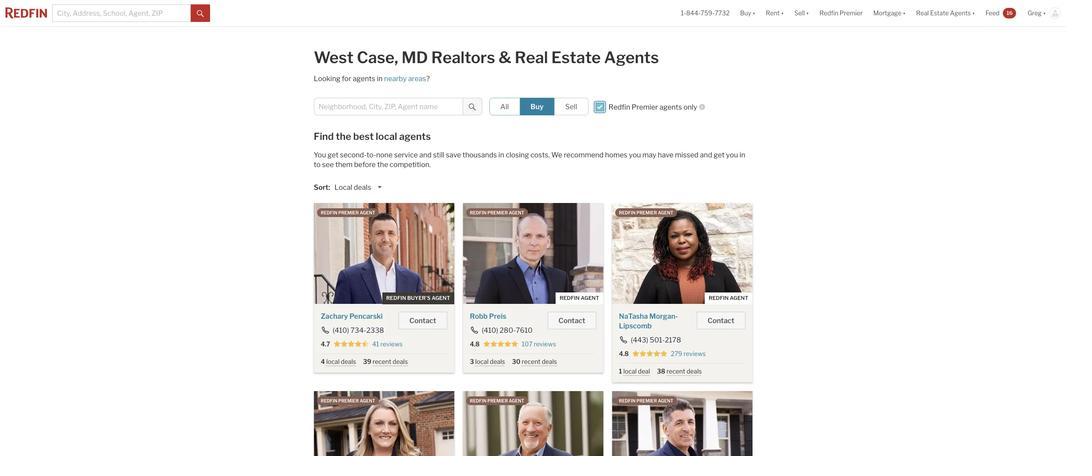 Task type: locate. For each thing, give the bounding box(es) containing it.
1 horizontal spatial real
[[916, 9, 929, 17]]

buy ▾ button
[[740, 0, 756, 26]]

get
[[328, 151, 339, 159], [714, 151, 725, 159]]

rating 4.7 out of 5 element
[[334, 340, 369, 348]]

2 ▾ from the left
[[781, 9, 784, 17]]

deals
[[354, 183, 371, 192], [341, 358, 356, 365], [393, 358, 408, 365], [490, 358, 505, 365], [542, 358, 557, 365], [687, 368, 702, 375]]

mortgage ▾ button
[[868, 0, 911, 26]]

local right "3"
[[475, 358, 489, 365]]

1 vertical spatial 4.8
[[619, 350, 629, 357]]

1 horizontal spatial redfin
[[820, 9, 839, 17]]

3 contact from the left
[[708, 317, 734, 325]]

0 vertical spatial estate
[[930, 9, 949, 17]]

Neighborhood, City, ZIP, Agent name search field
[[314, 98, 463, 115]]

local right 4
[[326, 358, 340, 365]]

1 contact from the left
[[409, 317, 436, 325]]

looking for agents in nearby areas ?
[[314, 75, 430, 83]]

deals down 279 reviews
[[687, 368, 702, 375]]

1 horizontal spatial you
[[726, 151, 738, 159]]

1 vertical spatial estate
[[551, 48, 601, 67]]

reviews for 2338
[[380, 340, 403, 348]]

none
[[376, 151, 393, 159]]

0 horizontal spatial sell
[[565, 103, 577, 111]]

recent
[[373, 358, 391, 365], [522, 358, 541, 365], [667, 368, 685, 375]]

costs.
[[531, 151, 550, 159]]

1 horizontal spatial reviews
[[534, 340, 556, 348]]

1 horizontal spatial the
[[377, 161, 388, 169]]

get up the "see"
[[328, 151, 339, 159]]

the inside you get second-to-none service and still save thousands in closing costs. we recommend homes you may have missed and get you in to see them before the competition.
[[377, 161, 388, 169]]

1 vertical spatial sell
[[565, 103, 577, 111]]

see
[[322, 161, 334, 169]]

reviews
[[380, 340, 403, 348], [534, 340, 556, 348], [684, 350, 706, 357]]

▾ right greg
[[1043, 9, 1046, 17]]

1 horizontal spatial rating 4.8 out of 5 element
[[632, 350, 667, 358]]

and
[[419, 151, 432, 159], [700, 151, 712, 159]]

1 horizontal spatial redfin agent
[[709, 295, 748, 301]]

real right mortgage ▾
[[916, 9, 929, 17]]

0 vertical spatial premier
[[840, 9, 863, 17]]

buy right 7732 at the top of page
[[740, 9, 751, 17]]

0 horizontal spatial redfin
[[609, 103, 630, 111]]

realtors
[[431, 48, 495, 67]]

759-
[[701, 9, 715, 17]]

reviews right "41"
[[380, 340, 403, 348]]

6 ▾ from the left
[[1043, 9, 1046, 17]]

rating 4.8 out of 5 element down (410) 280-7610 button
[[483, 340, 518, 348]]

7610
[[516, 326, 533, 335]]

2 horizontal spatial agents
[[660, 103, 682, 111]]

▾ left rent
[[753, 9, 756, 17]]

1 get from the left
[[328, 151, 339, 159]]

real inside dropdown button
[[916, 9, 929, 17]]

natasha
[[619, 312, 648, 321]]

agents left only
[[660, 103, 682, 111]]

local
[[376, 131, 397, 142], [326, 358, 340, 365], [475, 358, 489, 365], [623, 368, 637, 375]]

1 redfin agent from the left
[[560, 295, 599, 301]]

sell inside sell ▾ dropdown button
[[795, 9, 805, 17]]

estate
[[930, 9, 949, 17], [551, 48, 601, 67]]

sell
[[795, 9, 805, 17], [565, 103, 577, 111]]

1 horizontal spatial in
[[499, 151, 504, 159]]

redfin agent for 2178
[[709, 295, 748, 301]]

0 horizontal spatial (410)
[[333, 326, 349, 335]]

deals down 107 reviews
[[542, 358, 557, 365]]

All radio
[[489, 98, 520, 115]]

redfin
[[820, 9, 839, 17], [609, 103, 630, 111]]

2 contact from the left
[[559, 317, 585, 325]]

buy right all radio
[[531, 103, 544, 111]]

0 horizontal spatial premier
[[632, 103, 658, 111]]

recent right 38
[[667, 368, 685, 375]]

2 horizontal spatial reviews
[[684, 350, 706, 357]]

redfin for redfin premier
[[820, 9, 839, 17]]

4.8 up 1
[[619, 350, 629, 357]]

1 and from the left
[[419, 151, 432, 159]]

0 horizontal spatial real
[[515, 48, 548, 67]]

0 vertical spatial redfin
[[820, 9, 839, 17]]

0 horizontal spatial rating 4.8 out of 5 element
[[483, 340, 518, 348]]

7732
[[715, 9, 730, 17]]

thousands
[[463, 151, 497, 159]]

contact for (410) 280-7610
[[559, 317, 585, 325]]

1 horizontal spatial agents
[[399, 131, 431, 142]]

1 vertical spatial rating 4.8 out of 5 element
[[632, 350, 667, 358]]

real
[[916, 9, 929, 17], [515, 48, 548, 67]]

1 contact button from the left
[[399, 312, 447, 329]]

premier inside button
[[840, 9, 863, 17]]

▾ left feed
[[972, 9, 975, 17]]

1 horizontal spatial sell
[[795, 9, 805, 17]]

1 (410) from the left
[[333, 326, 349, 335]]

0 vertical spatial real
[[916, 9, 929, 17]]

0 horizontal spatial agents
[[353, 75, 375, 83]]

redfin agent for 7610
[[560, 295, 599, 301]]

2 contact button from the left
[[548, 312, 596, 329]]

recent right 30 on the left
[[522, 358, 541, 365]]

1 vertical spatial agents
[[604, 48, 659, 67]]

▾ for rent ▾
[[781, 9, 784, 17]]

2 (410) from the left
[[482, 326, 498, 335]]

1 horizontal spatial get
[[714, 151, 725, 159]]

0 horizontal spatial contact button
[[399, 312, 447, 329]]

redfin inside button
[[820, 9, 839, 17]]

the right the 'find'
[[336, 131, 351, 142]]

rating 4.8 out of 5 element down (443) 501-2178 button
[[632, 350, 667, 358]]

4 ▾ from the left
[[903, 9, 906, 17]]

sell inside sell radio
[[565, 103, 577, 111]]

▾ right rent
[[781, 9, 784, 17]]

buy for buy
[[531, 103, 544, 111]]

4
[[321, 358, 325, 365]]

and left still
[[419, 151, 432, 159]]

(443) 501-2178
[[631, 336, 681, 344]]

reviews right 107
[[534, 340, 556, 348]]

1 horizontal spatial (410)
[[482, 326, 498, 335]]

agents right for
[[353, 75, 375, 83]]

contact button
[[399, 312, 447, 329], [548, 312, 596, 329], [697, 312, 745, 329]]

1 horizontal spatial premier
[[840, 9, 863, 17]]

reviews right 279
[[684, 350, 706, 357]]

4.7
[[321, 340, 330, 348]]

option group containing all
[[489, 98, 588, 115]]

(410) for (410) 734-2338
[[333, 326, 349, 335]]

3 contact button from the left
[[697, 312, 745, 329]]

option group
[[489, 98, 588, 115]]

0 horizontal spatial contact
[[409, 317, 436, 325]]

(410) for (410) 280-7610
[[482, 326, 498, 335]]

contact button for (410) 734-2338
[[399, 312, 447, 329]]

best
[[353, 131, 374, 142]]

natasha morgan- lipscomb link
[[619, 312, 678, 330]]

2 horizontal spatial recent
[[667, 368, 685, 375]]

rating 4.8 out of 5 element
[[483, 340, 518, 348], [632, 350, 667, 358]]

0 vertical spatial buy
[[740, 9, 751, 17]]

1 horizontal spatial contact
[[559, 317, 585, 325]]

1 vertical spatial agents
[[660, 103, 682, 111]]

3 ▾ from the left
[[806, 9, 809, 17]]

agents
[[353, 75, 375, 83], [660, 103, 682, 111], [399, 131, 431, 142]]

(410)
[[333, 326, 349, 335], [482, 326, 498, 335]]

submit search image
[[197, 10, 204, 17]]

0 horizontal spatial recent
[[373, 358, 391, 365]]

you
[[314, 151, 326, 159]]

2 horizontal spatial contact
[[708, 317, 734, 325]]

recent for (410) 734-2338
[[373, 358, 391, 365]]

you
[[629, 151, 641, 159], [726, 151, 738, 159]]

(410) 280-7610
[[482, 326, 533, 335]]

0 vertical spatial sell
[[795, 9, 805, 17]]

1 horizontal spatial and
[[700, 151, 712, 159]]

1 horizontal spatial buy
[[740, 9, 751, 17]]

0 vertical spatial 4.8
[[470, 340, 480, 348]]

recent right 39 at the bottom left of page
[[373, 358, 391, 365]]

(443)
[[631, 336, 648, 344]]

looking
[[314, 75, 340, 83]]

(410) down robb preis link
[[482, 326, 498, 335]]

contact for (410) 734-2338
[[409, 317, 436, 325]]

still
[[433, 151, 444, 159]]

before
[[354, 161, 376, 169]]

agent
[[360, 210, 375, 215], [509, 210, 524, 215], [658, 210, 673, 215], [432, 295, 450, 301], [581, 295, 599, 301], [730, 295, 748, 301], [360, 398, 375, 404], [509, 398, 524, 404], [658, 398, 673, 404]]

nearby
[[384, 75, 407, 83]]

▾ right mortgage
[[903, 9, 906, 17]]

reviews for 2178
[[684, 350, 706, 357]]

deals down 41 reviews
[[393, 358, 408, 365]]

photo of robb preis image
[[463, 203, 603, 304]]

feed
[[986, 9, 1000, 17]]

buy
[[740, 9, 751, 17], [531, 103, 544, 111]]

(410) down zachary
[[333, 326, 349, 335]]

local for robb preis
[[475, 358, 489, 365]]

the down none
[[377, 161, 388, 169]]

2 horizontal spatial in
[[740, 151, 745, 159]]

you get second-to-none service and still save thousands in closing costs. we recommend homes you may have missed and get you in to see them before the competition.
[[314, 151, 745, 169]]

sell right buy option
[[565, 103, 577, 111]]

buy ▾
[[740, 9, 756, 17]]

1 horizontal spatial recent
[[522, 358, 541, 365]]

0 horizontal spatial 4.8
[[470, 340, 480, 348]]

1 vertical spatial the
[[377, 161, 388, 169]]

Buy radio
[[520, 98, 555, 115]]

4.8 for (443)
[[619, 350, 629, 357]]

sell right rent ▾
[[795, 9, 805, 17]]

0 horizontal spatial and
[[419, 151, 432, 159]]

for
[[342, 75, 351, 83]]

and right missed
[[700, 151, 712, 159]]

0 horizontal spatial the
[[336, 131, 351, 142]]

them
[[335, 161, 353, 169]]

missed
[[675, 151, 699, 159]]

deals for 38 recent deals
[[687, 368, 702, 375]]

▾ right rent ▾
[[806, 9, 809, 17]]

2 redfin agent from the left
[[709, 295, 748, 301]]

3
[[470, 358, 474, 365]]

0 horizontal spatial you
[[629, 151, 641, 159]]

0 vertical spatial rating 4.8 out of 5 element
[[483, 340, 518, 348]]

photo of zachary pencarski image
[[314, 203, 454, 304]]

robb preis link
[[470, 312, 506, 321]]

real right &
[[515, 48, 548, 67]]

2 horizontal spatial contact button
[[697, 312, 745, 329]]

1 horizontal spatial estate
[[930, 9, 949, 17]]

in
[[377, 75, 383, 83], [499, 151, 504, 159], [740, 151, 745, 159]]

734-
[[351, 326, 366, 335]]

1 horizontal spatial agents
[[950, 9, 971, 17]]

to-
[[367, 151, 376, 159]]

premier for redfin premier agents only
[[632, 103, 658, 111]]

1 vertical spatial redfin
[[609, 103, 630, 111]]

robb preis
[[470, 312, 506, 321]]

buy inside dropdown button
[[740, 9, 751, 17]]

deals down rating 4.7 out of 5 element
[[341, 358, 356, 365]]

0 vertical spatial agents
[[353, 75, 375, 83]]

mortgage ▾
[[873, 9, 906, 17]]

real estate agents ▾
[[916, 9, 975, 17]]

1
[[619, 368, 622, 375]]

submit search image
[[469, 103, 476, 110]]

buy inside option
[[531, 103, 544, 111]]

redfin
[[321, 210, 337, 215], [470, 210, 487, 215], [619, 210, 636, 215], [386, 295, 406, 301], [560, 295, 580, 301], [709, 295, 729, 301], [321, 398, 337, 404], [470, 398, 487, 404], [619, 398, 636, 404]]

agents
[[950, 9, 971, 17], [604, 48, 659, 67]]

1 ▾ from the left
[[753, 9, 756, 17]]

redfin premier
[[820, 9, 863, 17]]

deal
[[638, 368, 650, 375]]

real estate agents ▾ button
[[911, 0, 980, 26]]

0 horizontal spatial redfin agent
[[560, 295, 599, 301]]

4.8 up "3"
[[470, 340, 480, 348]]

deals left 30 on the left
[[490, 358, 505, 365]]

the
[[336, 131, 351, 142], [377, 161, 388, 169]]

4 local deals
[[321, 358, 356, 365]]

zachary
[[321, 312, 348, 321]]

0 horizontal spatial reviews
[[380, 340, 403, 348]]

(410) 280-7610 button
[[470, 326, 533, 335]]

photo of natasha morgan-lipscomb image
[[612, 203, 752, 304]]

agents up service
[[399, 131, 431, 142]]

get right missed
[[714, 151, 725, 159]]

1 vertical spatial premier
[[632, 103, 658, 111]]

1 vertical spatial buy
[[531, 103, 544, 111]]

redfin agent
[[560, 295, 599, 301], [709, 295, 748, 301]]

west
[[314, 48, 354, 67]]

closing
[[506, 151, 529, 159]]

0 horizontal spatial buy
[[531, 103, 544, 111]]

local up none
[[376, 131, 397, 142]]

0 horizontal spatial get
[[328, 151, 339, 159]]

2 you from the left
[[726, 151, 738, 159]]

1 horizontal spatial contact button
[[548, 312, 596, 329]]

1 horizontal spatial 4.8
[[619, 350, 629, 357]]

0 vertical spatial agents
[[950, 9, 971, 17]]

local right 1
[[623, 368, 637, 375]]

4.8
[[470, 340, 480, 348], [619, 350, 629, 357]]



Task type: describe. For each thing, give the bounding box(es) containing it.
estate inside dropdown button
[[930, 9, 949, 17]]

2 get from the left
[[714, 151, 725, 159]]

natasha morgan- lipscomb
[[619, 312, 678, 330]]

sell for sell ▾
[[795, 9, 805, 17]]

contact button for (443) 501-2178
[[697, 312, 745, 329]]

recommend
[[564, 151, 604, 159]]

md
[[402, 48, 428, 67]]

recent for (410) 280-7610
[[522, 358, 541, 365]]

homes
[[605, 151, 628, 159]]

all
[[500, 103, 509, 111]]

zachary pencarski link
[[321, 312, 383, 321]]

local
[[335, 183, 352, 192]]

morgan-
[[649, 312, 678, 321]]

contact for (443) 501-2178
[[708, 317, 734, 325]]

1-844-759-7732
[[681, 9, 730, 17]]

3 local deals
[[470, 358, 505, 365]]

39
[[363, 358, 371, 365]]

▾ for buy ▾
[[753, 9, 756, 17]]

west case, md realtors & real estate agents
[[314, 48, 659, 67]]

sell for sell
[[565, 103, 577, 111]]

mortgage
[[873, 9, 902, 17]]

2 and from the left
[[700, 151, 712, 159]]

zachary pencarski
[[321, 312, 383, 321]]

30 recent deals
[[512, 358, 557, 365]]

preis
[[489, 312, 506, 321]]

photo of rob elliott image
[[612, 391, 752, 456]]

buy for buy ▾
[[740, 9, 751, 17]]

local deals
[[335, 183, 371, 192]]

▾ for sell ▾
[[806, 9, 809, 17]]

nearby areas link
[[384, 75, 426, 83]]

2 vertical spatial agents
[[399, 131, 431, 142]]

local for natasha morgan- lipscomb
[[623, 368, 637, 375]]

only
[[684, 103, 697, 111]]

agents for premier
[[660, 103, 682, 111]]

to
[[314, 161, 321, 169]]

sell ▾
[[795, 9, 809, 17]]

save
[[446, 151, 461, 159]]

areas
[[408, 75, 426, 83]]

16
[[1007, 10, 1013, 16]]

agents for for
[[353, 75, 375, 83]]

rating 4.8 out of 5 element for 501-
[[632, 350, 667, 358]]

reviews for 7610
[[534, 340, 556, 348]]

▾ for greg ▾
[[1043, 9, 1046, 17]]

may
[[643, 151, 656, 159]]

0 horizontal spatial agents
[[604, 48, 659, 67]]

?
[[426, 75, 430, 83]]

5 ▾ from the left
[[972, 9, 975, 17]]

we
[[551, 151, 562, 159]]

deals for 4 local deals
[[341, 358, 356, 365]]

1 vertical spatial real
[[515, 48, 548, 67]]

30
[[512, 358, 521, 365]]

recent for (443) 501-2178
[[667, 368, 685, 375]]

find
[[314, 131, 334, 142]]

rent ▾ button
[[766, 0, 784, 26]]

City, Address, School, Agent, ZIP search field
[[52, 4, 191, 22]]

0 vertical spatial the
[[336, 131, 351, 142]]

(410) 734-2338
[[333, 326, 384, 335]]

(410) 734-2338 button
[[321, 326, 384, 335]]

redfin premier agents only
[[609, 103, 697, 111]]

39 recent deals
[[363, 358, 408, 365]]

second-
[[340, 151, 367, 159]]

local for zachary pencarski
[[326, 358, 340, 365]]

107 reviews
[[522, 340, 556, 348]]

case,
[[357, 48, 398, 67]]

41 reviews
[[372, 340, 403, 348]]

robb
[[470, 312, 488, 321]]

have
[[658, 151, 674, 159]]

2338
[[366, 326, 384, 335]]

premier for redfin premier
[[840, 9, 863, 17]]

501-
[[650, 336, 665, 344]]

rent
[[766, 9, 780, 17]]

greg
[[1028, 9, 1042, 17]]

rent ▾ button
[[761, 0, 789, 26]]

deals for 30 recent deals
[[542, 358, 557, 365]]

&
[[499, 48, 511, 67]]

1 local deal
[[619, 368, 650, 375]]

deals for 39 recent deals
[[393, 358, 408, 365]]

contact button for (410) 280-7610
[[548, 312, 596, 329]]

real estate agents ▾ link
[[916, 0, 975, 26]]

(443) 501-2178 button
[[619, 336, 682, 344]]

deals right the local
[[354, 183, 371, 192]]

38
[[657, 368, 665, 375]]

photo of bob kimball image
[[463, 391, 603, 456]]

redfin premier button
[[814, 0, 868, 26]]

buyer's
[[407, 295, 431, 301]]

sort:
[[314, 183, 330, 191]]

rating 4.8 out of 5 element for 280-
[[483, 340, 518, 348]]

deals for 3 local deals
[[490, 358, 505, 365]]

4.8 for (410)
[[470, 340, 480, 348]]

find the best local agents
[[314, 131, 431, 142]]

0 horizontal spatial estate
[[551, 48, 601, 67]]

lipscomb
[[619, 322, 652, 330]]

pencarski
[[350, 312, 383, 321]]

greg ▾
[[1028, 9, 1046, 17]]

redfin for redfin premier agents only
[[609, 103, 630, 111]]

0 horizontal spatial in
[[377, 75, 383, 83]]

sell ▾ button
[[789, 0, 814, 26]]

Sell radio
[[554, 98, 588, 115]]

107
[[522, 340, 533, 348]]

redfin buyer's agent
[[386, 295, 450, 301]]

service
[[394, 151, 418, 159]]

280-
[[500, 326, 516, 335]]

agents inside dropdown button
[[950, 9, 971, 17]]

mortgage ▾ button
[[873, 0, 906, 26]]

1 you from the left
[[629, 151, 641, 159]]

1-844-759-7732 link
[[681, 9, 730, 17]]

1-
[[681, 9, 686, 17]]

▾ for mortgage ▾
[[903, 9, 906, 17]]

competition.
[[390, 161, 431, 169]]

2178
[[665, 336, 681, 344]]

photo of heather crawford image
[[314, 391, 454, 456]]

279
[[671, 350, 682, 357]]

844-
[[686, 9, 701, 17]]



Task type: vqa. For each thing, say whether or not it's contained in the screenshot.
right the "bd"
no



